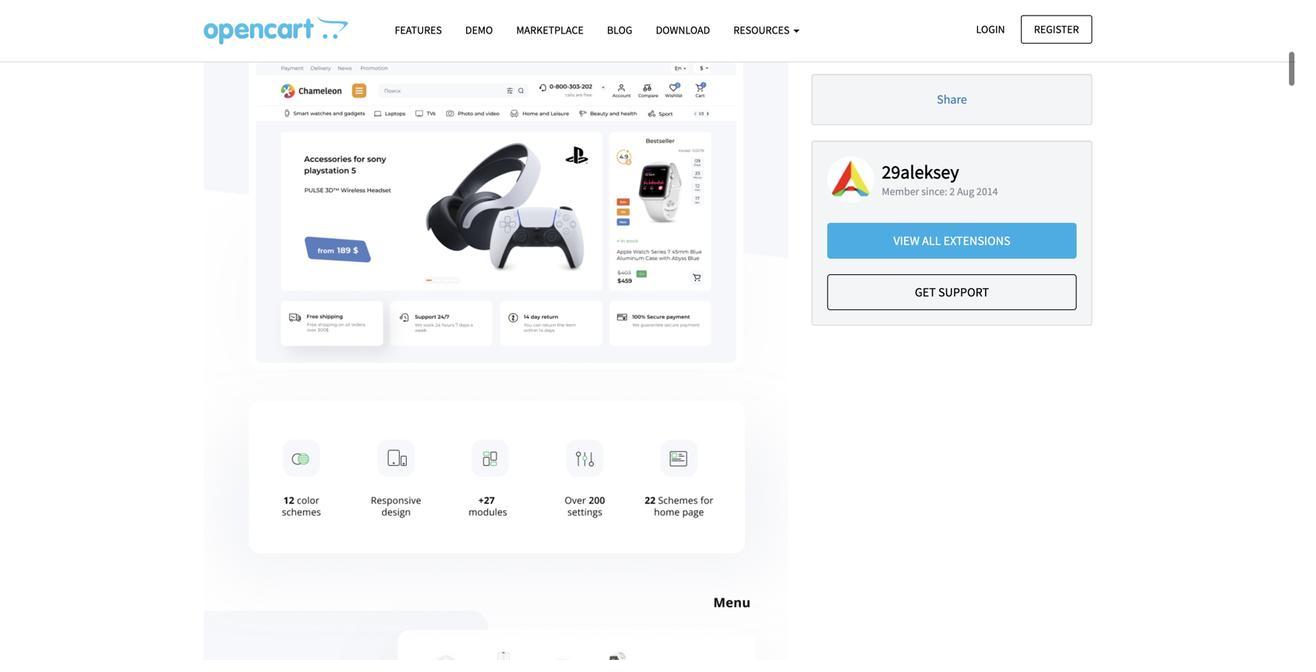 Task type: describe. For each thing, give the bounding box(es) containing it.
download link
[[644, 16, 722, 44]]

since:
[[922, 185, 948, 198]]

opencart - chameleon - responsive & multipurpose template + quick start image
[[204, 16, 348, 44]]

resources link
[[722, 16, 812, 44]]

login link
[[963, 15, 1019, 44]]

view all extensions
[[894, 233, 1011, 249]]

login
[[976, 22, 1005, 36]]

resources
[[734, 23, 792, 37]]

get support
[[915, 285, 989, 300]]

all
[[922, 233, 941, 249]]

view all extensions link
[[828, 223, 1077, 259]]

2
[[950, 185, 955, 198]]

29aleksey
[[882, 160, 959, 184]]

share link
[[937, 92, 967, 107]]

features
[[395, 23, 442, 37]]

support
[[939, 285, 989, 300]]

demo
[[465, 23, 493, 37]]



Task type: locate. For each thing, give the bounding box(es) containing it.
get
[[915, 285, 936, 300]]

download
[[656, 23, 710, 37]]

member
[[882, 185, 920, 198]]

extensions
[[944, 233, 1011, 249]]

features link
[[383, 16, 454, 44]]

register link
[[1021, 15, 1093, 44]]

marketplace link
[[505, 16, 596, 44]]

get support link
[[828, 275, 1077, 310]]

29aleksey image
[[828, 156, 874, 203]]

view
[[894, 233, 920, 249]]

demo link
[[454, 16, 505, 44]]

aug
[[957, 185, 975, 198]]

blog link
[[596, 16, 644, 44]]

2014
[[977, 185, 998, 198]]

29aleksey member since: 2 aug 2014
[[882, 160, 998, 198]]

blog
[[607, 23, 633, 37]]

register
[[1034, 22, 1079, 36]]

share
[[937, 92, 967, 107]]

marketplace
[[516, 23, 584, 37]]



Task type: vqa. For each thing, say whether or not it's contained in the screenshot.
Blog
yes



